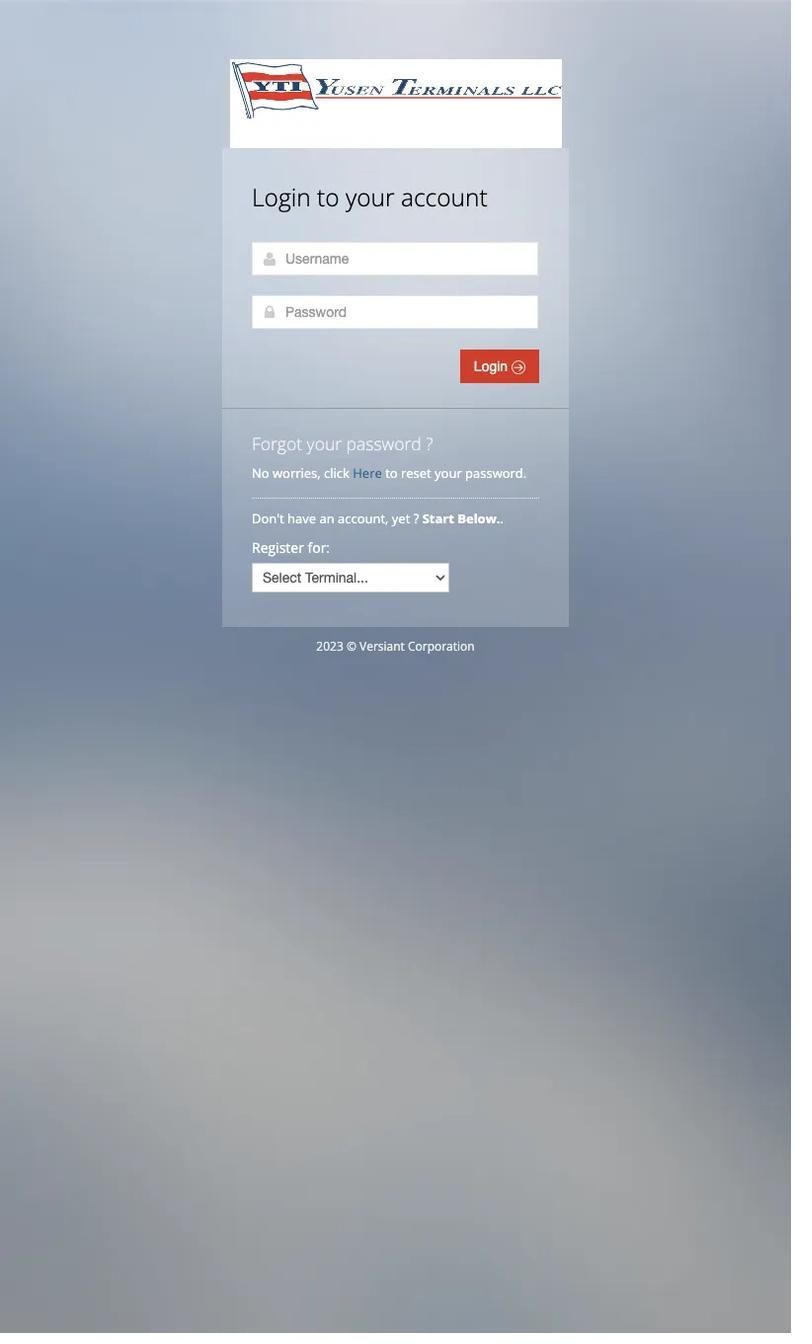 Task type: describe. For each thing, give the bounding box(es) containing it.
forgot
[[252, 432, 302, 455]]

password.
[[465, 464, 527, 482]]

corporation
[[408, 638, 475, 655]]

register for:
[[252, 538, 330, 557]]

login button
[[460, 350, 539, 383]]

to inside forgot your password ? no worries, click here to reset your password.
[[385, 464, 398, 482]]

login to your account
[[252, 181, 488, 213]]

password
[[346, 432, 422, 455]]

1 vertical spatial ?
[[414, 510, 419, 527]]

have
[[288, 510, 316, 527]]

? inside forgot your password ? no worries, click here to reset your password.
[[426, 432, 433, 455]]

start
[[422, 510, 454, 527]]

©
[[347, 638, 356, 655]]

0 vertical spatial to
[[317, 181, 339, 213]]

worries,
[[273, 464, 321, 482]]

here
[[353, 464, 382, 482]]

click
[[324, 464, 350, 482]]

user image
[[262, 251, 278, 267]]

2 horizontal spatial your
[[435, 464, 462, 482]]

swapright image
[[512, 361, 525, 374]]

for:
[[308, 538, 330, 557]]



Task type: locate. For each thing, give the bounding box(es) containing it.
account
[[401, 181, 488, 213]]

account,
[[338, 510, 389, 527]]

1 horizontal spatial your
[[346, 181, 395, 213]]

1 horizontal spatial ?
[[426, 432, 433, 455]]

an
[[319, 510, 335, 527]]

forgot your password ? no worries, click here to reset your password.
[[252, 432, 527, 482]]

below.
[[458, 510, 500, 527]]

no
[[252, 464, 269, 482]]

0 horizontal spatial ?
[[414, 510, 419, 527]]

versiant
[[360, 638, 405, 655]]

lock image
[[262, 304, 278, 320]]

Username text field
[[252, 242, 538, 276]]

0 vertical spatial login
[[252, 181, 311, 213]]

0 horizontal spatial to
[[317, 181, 339, 213]]

reset
[[401, 464, 431, 482]]

?
[[426, 432, 433, 455], [414, 510, 419, 527]]

0 horizontal spatial your
[[307, 432, 342, 455]]

your up click on the left of the page
[[307, 432, 342, 455]]

? up reset
[[426, 432, 433, 455]]

don't have an account, yet ? start below. .
[[252, 510, 507, 527]]

your right reset
[[435, 464, 462, 482]]

login inside button
[[474, 359, 512, 374]]

2 vertical spatial your
[[435, 464, 462, 482]]

to
[[317, 181, 339, 213], [385, 464, 398, 482]]

Password password field
[[252, 295, 538, 329]]

login for login
[[474, 359, 512, 374]]

login
[[252, 181, 311, 213], [474, 359, 512, 374]]

login for login to your account
[[252, 181, 311, 213]]

your
[[346, 181, 395, 213], [307, 432, 342, 455], [435, 464, 462, 482]]

? right yet
[[414, 510, 419, 527]]

your up 'username' text field at top
[[346, 181, 395, 213]]

1 horizontal spatial login
[[474, 359, 512, 374]]

to up 'username' text field at top
[[317, 181, 339, 213]]

0 horizontal spatial login
[[252, 181, 311, 213]]

to right here link
[[385, 464, 398, 482]]

0 vertical spatial your
[[346, 181, 395, 213]]

yet
[[392, 510, 410, 527]]

2023
[[316, 638, 344, 655]]

register
[[252, 538, 304, 557]]

1 vertical spatial your
[[307, 432, 342, 455]]

don't
[[252, 510, 284, 527]]

.
[[500, 510, 504, 527]]

2023 © versiant corporation
[[316, 638, 475, 655]]

1 vertical spatial to
[[385, 464, 398, 482]]

here link
[[353, 464, 382, 482]]

0 vertical spatial ?
[[426, 432, 433, 455]]

1 vertical spatial login
[[474, 359, 512, 374]]

1 horizontal spatial to
[[385, 464, 398, 482]]



